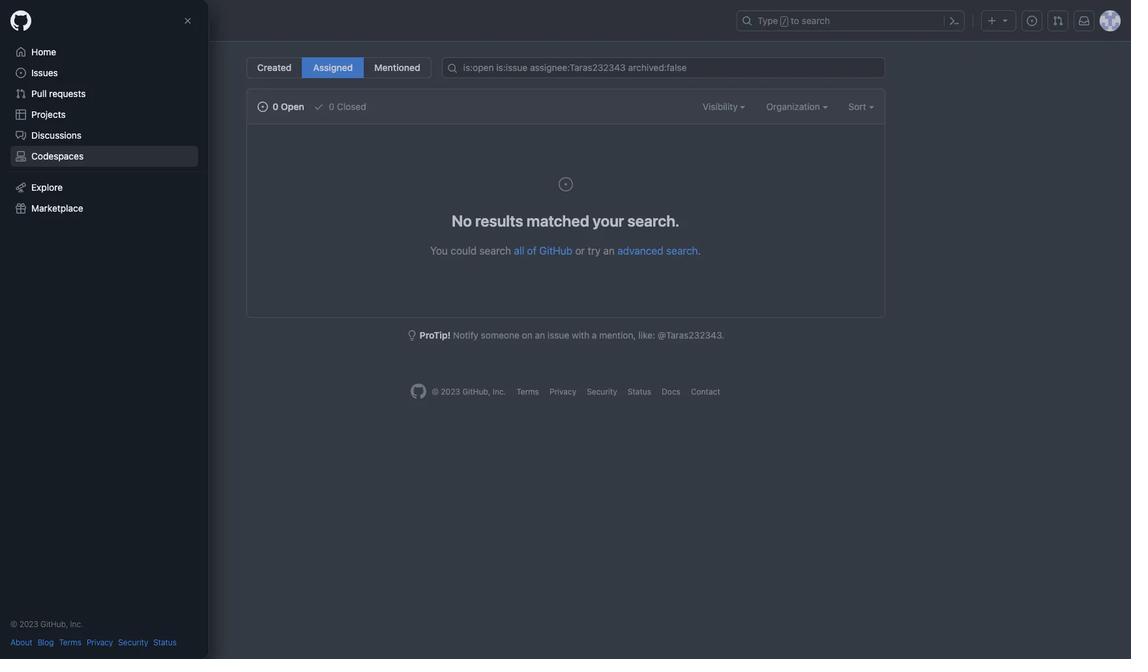 Task type: describe. For each thing, give the bounding box(es) containing it.
closed
[[337, 101, 366, 112]]

@taras232343.
[[658, 330, 724, 341]]

projects link
[[10, 104, 198, 125]]

1 horizontal spatial privacy link
[[550, 387, 576, 397]]

visibility
[[703, 101, 740, 112]]

advanced
[[617, 245, 664, 257]]

2 horizontal spatial search
[[802, 15, 830, 26]]

codespaces
[[31, 151, 84, 162]]

marketplace
[[31, 203, 83, 214]]

home
[[31, 46, 56, 57]]

all of github link
[[514, 245, 573, 257]]

0 vertical spatial terms link
[[516, 387, 539, 397]]

1 vertical spatial inc.
[[70, 620, 83, 630]]

docs
[[662, 387, 681, 397]]

on
[[522, 330, 532, 341]]

a
[[592, 330, 597, 341]]

0 horizontal spatial ©
[[10, 620, 17, 630]]

codespaces link
[[10, 146, 198, 167]]

1 vertical spatial privacy
[[87, 638, 113, 648]]

homepage image
[[411, 384, 427, 400]]

discussions
[[31, 130, 82, 141]]

Search all issues text field
[[442, 57, 885, 78]]

about
[[10, 638, 32, 648]]

git pull request image
[[1053, 16, 1063, 26]]

open
[[281, 101, 304, 112]]

organization button
[[766, 100, 828, 113]]

1 vertical spatial github,
[[40, 620, 68, 630]]

you could search all of github or try an advanced search .
[[430, 245, 701, 257]]

github
[[539, 245, 573, 257]]

pull
[[31, 88, 47, 99]]

sort
[[849, 101, 866, 112]]

notify
[[453, 330, 478, 341]]

0 horizontal spatial security
[[118, 638, 148, 648]]

marketplace link
[[10, 198, 198, 219]]

issues link
[[10, 63, 198, 83]]

results
[[475, 212, 523, 230]]

someone
[[481, 330, 520, 341]]

1 vertical spatial an
[[535, 330, 545, 341]]

type
[[758, 15, 778, 26]]

0 vertical spatial status
[[628, 387, 651, 397]]

dialog containing home
[[0, 0, 209, 660]]

about link
[[10, 638, 32, 649]]

1 vertical spatial terms
[[59, 638, 81, 648]]

0 for open
[[273, 101, 279, 112]]

light bulb image
[[407, 331, 417, 341]]

1 horizontal spatial github,
[[462, 387, 490, 397]]

notifications image
[[1079, 16, 1089, 26]]

pull requests
[[31, 88, 86, 99]]

sort button
[[849, 100, 874, 113]]

Issues search field
[[442, 57, 885, 78]]

issues element
[[246, 57, 431, 78]]

like:
[[638, 330, 655, 341]]

0 open link
[[257, 100, 304, 113]]

1 vertical spatial status link
[[153, 638, 177, 649]]

protip! notify someone on an issue with a mention, like: @taras232343.
[[420, 330, 724, 341]]

1 vertical spatial 2023
[[19, 620, 38, 630]]

0 vertical spatial inc.
[[493, 387, 506, 397]]

0 vertical spatial an
[[603, 245, 615, 257]]

command palette image
[[949, 16, 960, 26]]

no
[[452, 212, 472, 230]]

blog
[[38, 638, 54, 648]]

discussions link
[[10, 125, 198, 146]]

0 vertical spatial terms
[[516, 387, 539, 397]]



Task type: locate. For each thing, give the bounding box(es) containing it.
pull requests link
[[10, 83, 198, 104]]

privacy
[[550, 387, 576, 397], [87, 638, 113, 648]]

1 vertical spatial security link
[[118, 638, 148, 649]]

issue opened image
[[1027, 16, 1037, 26], [257, 102, 268, 112], [558, 177, 573, 192]]

github,
[[462, 387, 490, 397], [40, 620, 68, 630]]

1 horizontal spatial status
[[628, 387, 651, 397]]

1 horizontal spatial © 2023 github, inc.
[[432, 387, 506, 397]]

1 horizontal spatial inc.
[[493, 387, 506, 397]]

0 open
[[270, 101, 304, 112]]

organization
[[766, 101, 822, 112]]

privacy link right the blog link
[[87, 638, 113, 649]]

0 closed link
[[313, 100, 366, 113]]

open global navigation menu image
[[16, 16, 26, 26]]

terms link right the blog link
[[59, 638, 81, 649]]

1 horizontal spatial security
[[587, 387, 617, 397]]

1 horizontal spatial issue opened image
[[558, 177, 573, 192]]

terms link
[[516, 387, 539, 397], [59, 638, 81, 649]]

inc. up the about blog terms privacy security status at the bottom left
[[70, 620, 83, 630]]

github, down notify
[[462, 387, 490, 397]]

security
[[587, 387, 617, 397], [118, 638, 148, 648]]

0 vertical spatial issue opened image
[[1027, 16, 1037, 26]]

projects
[[31, 109, 66, 120]]

home link
[[10, 42, 198, 63]]

0 vertical spatial github,
[[462, 387, 490, 397]]

privacy link
[[550, 387, 576, 397], [87, 638, 113, 649]]

github, up blog
[[40, 620, 68, 630]]

you
[[430, 245, 448, 257]]

1 horizontal spatial 0
[[329, 101, 335, 112]]

terms
[[516, 387, 539, 397], [59, 638, 81, 648]]

0 horizontal spatial an
[[535, 330, 545, 341]]

an right on
[[535, 330, 545, 341]]

1 horizontal spatial search
[[666, 245, 698, 257]]

security link
[[587, 387, 617, 397], [118, 638, 148, 649]]

terms right blog
[[59, 638, 81, 648]]

0 for closed
[[329, 101, 335, 112]]

0 vertical spatial © 2023 github, inc.
[[432, 387, 506, 397]]

0 vertical spatial privacy
[[550, 387, 576, 397]]

contact
[[691, 387, 720, 397]]

search right to
[[802, 15, 830, 26]]

all
[[514, 245, 524, 257]]

1 horizontal spatial status link
[[628, 387, 651, 397]]

©
[[432, 387, 439, 397], [10, 620, 17, 630]]

of
[[527, 245, 537, 257]]

could
[[451, 245, 477, 257]]

1 vertical spatial issue opened image
[[257, 102, 268, 112]]

0 vertical spatial security
[[587, 387, 617, 397]]

0 horizontal spatial © 2023 github, inc.
[[10, 620, 83, 630]]

2023 up 'about'
[[19, 620, 38, 630]]

status link
[[628, 387, 651, 397], [153, 638, 177, 649]]

an
[[603, 245, 615, 257], [535, 330, 545, 341]]

1 horizontal spatial ©
[[432, 387, 439, 397]]

status
[[628, 387, 651, 397], [153, 638, 177, 648]]

0 horizontal spatial github,
[[40, 620, 68, 630]]

2 0 from the left
[[329, 101, 335, 112]]

0 horizontal spatial status link
[[153, 638, 177, 649]]

list
[[68, 10, 729, 31]]

1 horizontal spatial terms
[[516, 387, 539, 397]]

/
[[782, 17, 787, 26]]

2 horizontal spatial issue opened image
[[1027, 16, 1037, 26]]

privacy right blog
[[87, 638, 113, 648]]

requests
[[49, 88, 86, 99]]

0 horizontal spatial search
[[479, 245, 511, 257]]

0 horizontal spatial issue opened image
[[257, 102, 268, 112]]

1 horizontal spatial 2023
[[441, 387, 460, 397]]

your
[[593, 212, 624, 230]]

1 horizontal spatial terms link
[[516, 387, 539, 397]]

no results matched your search.
[[452, 212, 679, 230]]

1 vertical spatial terms link
[[59, 638, 81, 649]]

visibility button
[[703, 100, 746, 113]]

search down search.
[[666, 245, 698, 257]]

protip!
[[420, 330, 451, 341]]

1 vertical spatial security
[[118, 638, 148, 648]]

mentioned
[[374, 62, 420, 73]]

search
[[802, 15, 830, 26], [479, 245, 511, 257], [666, 245, 698, 257]]

0 vertical spatial privacy link
[[550, 387, 576, 397]]

2023 right homepage icon
[[441, 387, 460, 397]]

issues
[[31, 67, 58, 78]]

0 left open
[[273, 101, 279, 112]]

search.
[[628, 212, 679, 230]]

0 closed
[[326, 101, 366, 112]]

2023
[[441, 387, 460, 397], [19, 620, 38, 630]]

with
[[572, 330, 589, 341]]

1 vertical spatial © 2023 github, inc.
[[10, 620, 83, 630]]

search image
[[447, 63, 457, 74]]

privacy link down 'issue'
[[550, 387, 576, 397]]

close image
[[183, 16, 193, 26]]

terms link down on
[[516, 387, 539, 397]]

0 right check 'icon' on the left top of page
[[329, 101, 335, 112]]

0 horizontal spatial terms
[[59, 638, 81, 648]]

or
[[575, 245, 585, 257]]

explore
[[31, 182, 63, 193]]

© 2023 github, inc. up blog
[[10, 620, 83, 630]]

docs link
[[662, 387, 681, 397]]

to
[[791, 15, 799, 26]]

1 vertical spatial status
[[153, 638, 177, 648]]

1 vertical spatial privacy link
[[87, 638, 113, 649]]

1 0 from the left
[[273, 101, 279, 112]]

blog link
[[38, 638, 54, 649]]

0 horizontal spatial terms link
[[59, 638, 81, 649]]

1 horizontal spatial an
[[603, 245, 615, 257]]

terms down on
[[516, 387, 539, 397]]

0 vertical spatial status link
[[628, 387, 651, 397]]

© right homepage icon
[[432, 387, 439, 397]]

mention,
[[599, 330, 636, 341]]

© up 'about'
[[10, 620, 17, 630]]

created link
[[246, 57, 303, 78]]

try
[[588, 245, 601, 257]]

0 horizontal spatial privacy link
[[87, 638, 113, 649]]

0 horizontal spatial 0
[[273, 101, 279, 112]]

1 horizontal spatial privacy
[[550, 387, 576, 397]]

inc. down someone
[[493, 387, 506, 397]]

mentioned link
[[363, 57, 431, 78]]

0 vertical spatial security link
[[587, 387, 617, 397]]

matched
[[527, 212, 589, 230]]

issue opened image inside 0 open link
[[257, 102, 268, 112]]

created
[[257, 62, 292, 73]]

check image
[[313, 102, 324, 112]]

© 2023 github, inc. right homepage icon
[[432, 387, 506, 397]]

0 vertical spatial 2023
[[441, 387, 460, 397]]

advanced search link
[[617, 245, 698, 257]]

privacy down 'issue'
[[550, 387, 576, 397]]

0 horizontal spatial privacy
[[87, 638, 113, 648]]

0
[[273, 101, 279, 112], [329, 101, 335, 112]]

about blog terms privacy security status
[[10, 638, 177, 648]]

dialog
[[0, 0, 209, 660]]

2 vertical spatial issue opened image
[[558, 177, 573, 192]]

plus image
[[987, 16, 998, 26]]

explore link
[[10, 177, 198, 198]]

issue opened image up the 'no results matched your search.'
[[558, 177, 573, 192]]

.
[[698, 245, 701, 257]]

0 horizontal spatial status
[[153, 638, 177, 648]]

0 horizontal spatial inc.
[[70, 620, 83, 630]]

inc.
[[493, 387, 506, 397], [70, 620, 83, 630]]

contact link
[[691, 387, 720, 397]]

an right try
[[603, 245, 615, 257]]

type / to search
[[758, 15, 830, 26]]

1 horizontal spatial security link
[[587, 387, 617, 397]]

issue opened image left 0 open
[[257, 102, 268, 112]]

issue opened image left git pull request image
[[1027, 16, 1037, 26]]

© 2023 github, inc.
[[432, 387, 506, 397], [10, 620, 83, 630]]

search left all
[[479, 245, 511, 257]]

0 horizontal spatial security link
[[118, 638, 148, 649]]

0 horizontal spatial 2023
[[19, 620, 38, 630]]

0 vertical spatial ©
[[432, 387, 439, 397]]

triangle down image
[[1000, 15, 1011, 25]]

1 vertical spatial ©
[[10, 620, 17, 630]]

issue
[[548, 330, 569, 341]]



Task type: vqa. For each thing, say whether or not it's contained in the screenshot.
option within the Start a new repository element
no



